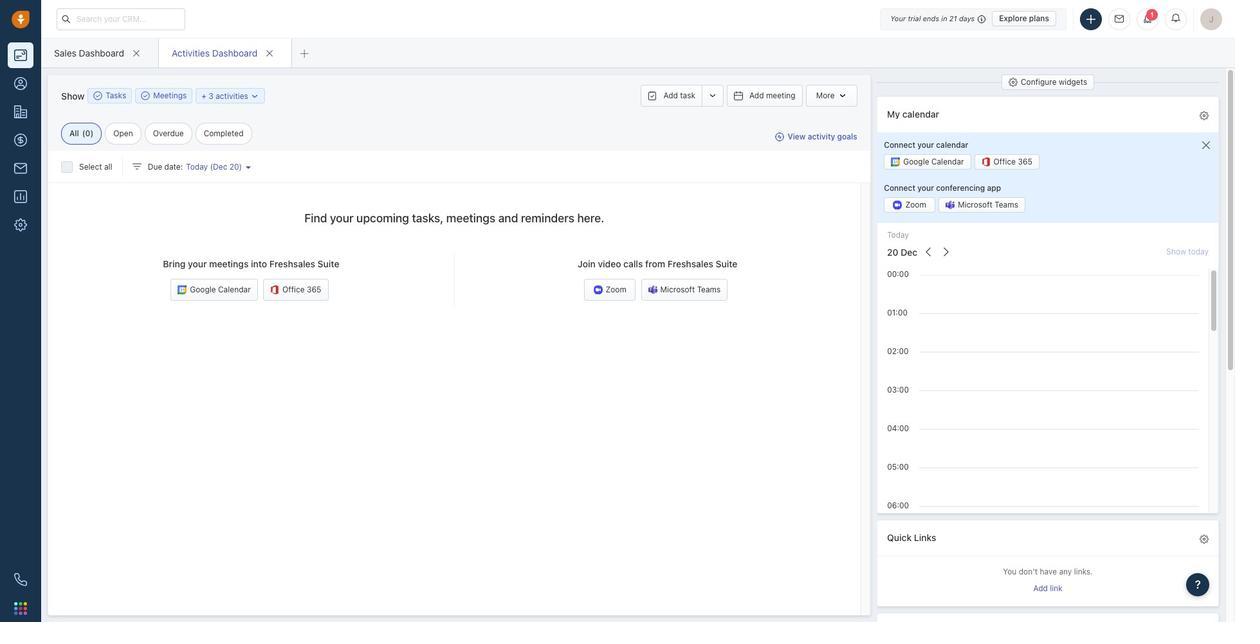 Task type: locate. For each thing, give the bounding box(es) containing it.
1 vertical spatial office 365 button
[[263, 279, 329, 301]]

1 vertical spatial (
[[210, 162, 213, 172]]

Search your CRM... text field
[[57, 8, 185, 30]]

your left conferencing
[[918, 183, 934, 193]]

1 horizontal spatial dec
[[901, 247, 918, 258]]

find your upcoming tasks, meetings and reminders here.
[[305, 212, 605, 225]]

0 vertical spatial dec
[[213, 162, 227, 172]]

office
[[994, 157, 1016, 167], [283, 285, 305, 295]]

0 vertical spatial google
[[904, 157, 930, 167]]

1
[[1151, 11, 1155, 18]]

zoom button down connect your conferencing app
[[884, 197, 936, 213]]

0 horizontal spatial (
[[82, 129, 85, 138]]

meetings left and
[[446, 212, 496, 225]]

1 vertical spatial google calendar button
[[171, 279, 258, 301]]

1 vertical spatial teams
[[697, 285, 721, 295]]

365
[[1018, 157, 1033, 167], [307, 285, 321, 295]]

dec down completed
[[213, 162, 227, 172]]

1 horizontal spatial office 365
[[994, 157, 1033, 167]]

teams down app
[[995, 200, 1019, 210]]

office 365 down bring your meetings into freshsales suite
[[283, 285, 321, 295]]

365 for bring your meetings into freshsales suite
[[307, 285, 321, 295]]

microsoft teams button for the topmost zoom button
[[939, 197, 1026, 213]]

( right all
[[82, 129, 85, 138]]

your for conferencing
[[918, 183, 934, 193]]

0 vertical spatial )
[[90, 129, 93, 138]]

2 horizontal spatial add
[[1034, 584, 1048, 594]]

calendar
[[932, 157, 964, 167], [218, 285, 251, 295]]

0 vertical spatial calendar
[[903, 108, 940, 119]]

0 horizontal spatial dashboard
[[79, 47, 124, 58]]

teams down join video calls from freshsales suite
[[697, 285, 721, 295]]

meetings left into
[[209, 259, 249, 270]]

0 vertical spatial meetings
[[446, 212, 496, 225]]

microsoft teams button
[[939, 197, 1026, 213], [641, 279, 728, 301]]

microsoft teams down join video calls from freshsales suite
[[661, 285, 721, 295]]

connect your conferencing app
[[884, 183, 1002, 193]]

google calendar for meetings
[[190, 285, 251, 295]]

google calendar for calendar
[[904, 157, 964, 167]]

calendar for calendar
[[932, 157, 964, 167]]

zoom down connect your conferencing app
[[906, 200, 927, 210]]

meetings
[[446, 212, 496, 225], [209, 259, 249, 270]]

in
[[942, 14, 948, 23]]

days
[[959, 14, 975, 23]]

your down my calendar
[[918, 140, 934, 150]]

your for calendar
[[918, 140, 934, 150]]

0 horizontal spatial add
[[664, 91, 678, 100]]

1 horizontal spatial calendar
[[932, 157, 964, 167]]

0 horizontal spatial office 365 button
[[263, 279, 329, 301]]

3
[[209, 91, 214, 101]]

1 suite from the left
[[318, 259, 339, 270]]

1 horizontal spatial google calendar button
[[884, 154, 971, 170]]

0 horizontal spatial google calendar
[[190, 285, 251, 295]]

you
[[1003, 567, 1017, 577]]

0 horizontal spatial office
[[283, 285, 305, 295]]

office 365 up app
[[994, 157, 1033, 167]]

0 vertical spatial office 365 button
[[975, 154, 1040, 170]]

) down completed
[[239, 162, 242, 172]]

office 365 button
[[975, 154, 1040, 170], [263, 279, 329, 301]]

down image
[[250, 92, 259, 101]]

1 vertical spatial 20
[[888, 247, 899, 258]]

1 vertical spatial )
[[239, 162, 242, 172]]

office 365 for connect your calendar
[[994, 157, 1033, 167]]

add left link
[[1034, 584, 1048, 594]]

today
[[186, 162, 208, 172], [888, 230, 909, 240]]

activities dashboard
[[172, 47, 258, 58]]

0 vertical spatial connect
[[884, 140, 916, 150]]

2 freshsales from the left
[[668, 259, 714, 270]]

add left task at the top
[[664, 91, 678, 100]]

office up app
[[994, 157, 1016, 167]]

0 vertical spatial (
[[82, 129, 85, 138]]

(
[[82, 129, 85, 138], [210, 162, 213, 172]]

meeting
[[766, 91, 796, 100]]

1 horizontal spatial freshsales
[[668, 259, 714, 270]]

my
[[888, 108, 900, 119]]

1 vertical spatial connect
[[884, 183, 916, 193]]

zoom button down video on the top of page
[[584, 279, 636, 301]]

freshsales right from
[[668, 259, 714, 270]]

calendar
[[903, 108, 940, 119], [937, 140, 969, 150]]

0 horizontal spatial 20
[[230, 162, 239, 172]]

zoom down video on the top of page
[[606, 285, 627, 295]]

1 vertical spatial microsoft
[[661, 285, 695, 295]]

your
[[918, 140, 934, 150], [918, 183, 934, 193], [330, 212, 354, 225], [188, 259, 207, 270]]

office down bring your meetings into freshsales suite
[[283, 285, 305, 295]]

1 vertical spatial office
[[283, 285, 305, 295]]

add
[[664, 91, 678, 100], [750, 91, 764, 100], [1034, 584, 1048, 594]]

calendar up conferencing
[[937, 140, 969, 150]]

365 for connect your calendar
[[1018, 157, 1033, 167]]

microsoft teams button down app
[[939, 197, 1026, 213]]

1 horizontal spatial dashboard
[[212, 47, 258, 58]]

05:00
[[888, 463, 909, 472]]

sales
[[54, 47, 76, 58]]

1 connect from the top
[[884, 140, 916, 150]]

upcoming
[[357, 212, 409, 225]]

more button
[[806, 85, 858, 107], [806, 85, 858, 107]]

1 horizontal spatial office 365 button
[[975, 154, 1040, 170]]

)
[[90, 129, 93, 138], [239, 162, 242, 172]]

1 horizontal spatial )
[[239, 162, 242, 172]]

zoom button
[[884, 197, 936, 213], [584, 279, 636, 301]]

freshsales right into
[[270, 259, 315, 270]]

0 horizontal spatial microsoft teams
[[661, 285, 721, 295]]

dec up 00:00
[[901, 247, 918, 258]]

due date:
[[148, 162, 183, 172]]

all ( 0 )
[[70, 129, 93, 138]]

1 vertical spatial google
[[190, 285, 216, 295]]

1 horizontal spatial zoom button
[[884, 197, 936, 213]]

2 dashboard from the left
[[212, 47, 258, 58]]

have
[[1040, 567, 1057, 577]]

0 horizontal spatial google calendar button
[[171, 279, 258, 301]]

1 horizontal spatial google calendar
[[904, 157, 964, 167]]

office for calendar
[[994, 157, 1016, 167]]

0 horizontal spatial suite
[[318, 259, 339, 270]]

microsoft teams down app
[[958, 200, 1019, 210]]

into
[[251, 259, 267, 270]]

0 vertical spatial zoom button
[[884, 197, 936, 213]]

your for upcoming
[[330, 212, 354, 225]]

add meeting button
[[727, 85, 803, 107]]

office 365 button down into
[[263, 279, 329, 301]]

suite for bring your meetings into freshsales suite
[[318, 259, 339, 270]]

20 up 00:00
[[888, 247, 899, 258]]

microsoft down conferencing
[[958, 200, 993, 210]]

dec
[[213, 162, 227, 172], [901, 247, 918, 258]]

dashboard up activities on the top of the page
[[212, 47, 258, 58]]

teams for the topmost zoom button
[[995, 200, 1019, 210]]

0 vertical spatial office
[[994, 157, 1016, 167]]

1 vertical spatial today
[[888, 230, 909, 240]]

your right bring
[[188, 259, 207, 270]]

office 365
[[994, 157, 1033, 167], [283, 285, 321, 295]]

link
[[1050, 584, 1063, 594]]

today up 20 dec
[[888, 230, 909, 240]]

+
[[202, 91, 206, 101]]

1 horizontal spatial microsoft
[[958, 200, 993, 210]]

suite for join video calls from freshsales suite
[[716, 259, 738, 270]]

( down completed
[[210, 162, 213, 172]]

view
[[788, 132, 806, 142]]

widgets
[[1059, 77, 1088, 87]]

google calendar button for meetings
[[171, 279, 258, 301]]

google down bring your meetings into freshsales suite
[[190, 285, 216, 295]]

add left meeting on the top right of page
[[750, 91, 764, 100]]

google calendar down bring your meetings into freshsales suite
[[190, 285, 251, 295]]

1 vertical spatial zoom
[[606, 285, 627, 295]]

google down connect your calendar
[[904, 157, 930, 167]]

connect down my
[[884, 140, 916, 150]]

0 vertical spatial teams
[[995, 200, 1019, 210]]

calendar for meetings
[[218, 285, 251, 295]]

0 vertical spatial 365
[[1018, 157, 1033, 167]]

google calendar down connect your calendar
[[904, 157, 964, 167]]

add inside button
[[664, 91, 678, 100]]

0 horizontal spatial microsoft teams button
[[641, 279, 728, 301]]

plans
[[1030, 14, 1050, 23]]

freshworks switcher image
[[14, 603, 27, 616]]

activity
[[808, 132, 835, 142]]

configure widgets button
[[1002, 75, 1095, 90]]

0 vertical spatial office 365
[[994, 157, 1033, 167]]

0 vertical spatial microsoft
[[958, 200, 993, 210]]

1 horizontal spatial microsoft teams button
[[939, 197, 1026, 213]]

0 horizontal spatial microsoft
[[661, 285, 695, 295]]

add link
[[1034, 584, 1063, 594]]

1 horizontal spatial today
[[888, 230, 909, 240]]

0 horizontal spatial office 365
[[283, 285, 321, 295]]

0 horizontal spatial zoom button
[[584, 279, 636, 301]]

0 vertical spatial zoom
[[906, 200, 927, 210]]

1 horizontal spatial meetings
[[446, 212, 496, 225]]

0 horizontal spatial zoom
[[606, 285, 627, 295]]

1 horizontal spatial microsoft teams
[[958, 200, 1019, 210]]

0 horizontal spatial google
[[190, 285, 216, 295]]

office 365 button for bring your meetings into freshsales suite
[[263, 279, 329, 301]]

add for add meeting
[[750, 91, 764, 100]]

1 vertical spatial zoom button
[[584, 279, 636, 301]]

google calendar
[[904, 157, 964, 167], [190, 285, 251, 295]]

1 horizontal spatial add
[[750, 91, 764, 100]]

1 vertical spatial office 365
[[283, 285, 321, 295]]

today for today ( dec 20 )
[[186, 162, 208, 172]]

explore
[[1000, 14, 1027, 23]]

20 down completed
[[230, 162, 239, 172]]

0 vertical spatial calendar
[[932, 157, 964, 167]]

calendar right my
[[903, 108, 940, 119]]

due
[[148, 162, 162, 172]]

) right all
[[90, 129, 93, 138]]

dashboard right "sales"
[[79, 47, 124, 58]]

1 vertical spatial 365
[[307, 285, 321, 295]]

1 horizontal spatial 365
[[1018, 157, 1033, 167]]

1 vertical spatial meetings
[[209, 259, 249, 270]]

calendar down bring your meetings into freshsales suite
[[218, 285, 251, 295]]

0 horizontal spatial 365
[[307, 285, 321, 295]]

google calendar button down bring your meetings into freshsales suite
[[171, 279, 258, 301]]

+ 3 activities link
[[202, 90, 259, 102]]

suite
[[318, 259, 339, 270], [716, 259, 738, 270]]

office 365 button for connect your calendar
[[975, 154, 1040, 170]]

quick links
[[888, 533, 937, 543]]

2 suite from the left
[[716, 259, 738, 270]]

1 vertical spatial calendar
[[218, 285, 251, 295]]

explore plans
[[1000, 14, 1050, 23]]

1 horizontal spatial google
[[904, 157, 930, 167]]

send email image
[[1115, 15, 1124, 23]]

0 horizontal spatial freshsales
[[270, 259, 315, 270]]

microsoft teams
[[958, 200, 1019, 210], [661, 285, 721, 295]]

0 horizontal spatial today
[[186, 162, 208, 172]]

google
[[904, 157, 930, 167], [190, 285, 216, 295]]

calendar up connect your conferencing app
[[932, 157, 964, 167]]

1 freshsales from the left
[[270, 259, 315, 270]]

1 vertical spatial google calendar
[[190, 285, 251, 295]]

0 vertical spatial today
[[186, 162, 208, 172]]

1 dashboard from the left
[[79, 47, 124, 58]]

zoom
[[906, 200, 927, 210], [606, 285, 627, 295]]

03:00
[[888, 385, 909, 395]]

google for connect
[[904, 157, 930, 167]]

1 horizontal spatial suite
[[716, 259, 738, 270]]

google calendar button
[[884, 154, 971, 170], [171, 279, 258, 301]]

google calendar button down connect your calendar
[[884, 154, 971, 170]]

1 vertical spatial microsoft teams button
[[641, 279, 728, 301]]

your right find
[[330, 212, 354, 225]]

0 horizontal spatial dec
[[213, 162, 227, 172]]

office for meetings
[[283, 285, 305, 295]]

2 connect from the top
[[884, 183, 916, 193]]

0 horizontal spatial calendar
[[218, 285, 251, 295]]

1 horizontal spatial (
[[210, 162, 213, 172]]

microsoft down join video calls from freshsales suite
[[661, 285, 695, 295]]

sales dashboard
[[54, 47, 124, 58]]

freshsales
[[270, 259, 315, 270], [668, 259, 714, 270]]

teams
[[995, 200, 1019, 210], [697, 285, 721, 295]]

0 vertical spatial google calendar button
[[884, 154, 971, 170]]

microsoft teams button for zoom button to the bottom
[[641, 279, 728, 301]]

1 horizontal spatial office
[[994, 157, 1016, 167]]

0 horizontal spatial teams
[[697, 285, 721, 295]]

1 horizontal spatial teams
[[995, 200, 1019, 210]]

microsoft teams button down join video calls from freshsales suite
[[641, 279, 728, 301]]

your
[[891, 14, 906, 23]]

your for meetings
[[188, 259, 207, 270]]

google for bring
[[190, 285, 216, 295]]

microsoft
[[958, 200, 993, 210], [661, 285, 695, 295]]

connect down connect your calendar
[[884, 183, 916, 193]]

add inside button
[[750, 91, 764, 100]]

0 vertical spatial microsoft teams button
[[939, 197, 1026, 213]]

add meeting
[[750, 91, 796, 100]]

today right date:
[[186, 162, 208, 172]]

office 365 button up app
[[975, 154, 1040, 170]]

0 vertical spatial google calendar
[[904, 157, 964, 167]]

connect
[[884, 140, 916, 150], [884, 183, 916, 193]]



Task type: describe. For each thing, give the bounding box(es) containing it.
tasks
[[106, 91, 126, 101]]

quick
[[888, 533, 912, 543]]

my calendar
[[888, 108, 940, 119]]

01:00
[[888, 308, 908, 318]]

links.
[[1074, 567, 1093, 577]]

open
[[113, 129, 133, 138]]

0
[[85, 129, 90, 138]]

1 horizontal spatial zoom
[[906, 200, 927, 210]]

office 365 for bring your meetings into freshsales suite
[[283, 285, 321, 295]]

00:00
[[888, 270, 909, 279]]

you don't have any links.
[[1003, 567, 1093, 577]]

view activity goals
[[788, 132, 858, 142]]

connect your calendar
[[884, 140, 969, 150]]

04:00
[[888, 424, 909, 434]]

app
[[988, 183, 1002, 193]]

bring
[[163, 259, 186, 270]]

+ 3 activities
[[202, 91, 248, 101]]

connect for connect your calendar
[[884, 140, 916, 150]]

06:00
[[888, 501, 909, 511]]

freshsales for from
[[668, 259, 714, 270]]

connect for connect your conferencing app
[[884, 183, 916, 193]]

your trial ends in 21 days
[[891, 14, 975, 23]]

find
[[305, 212, 327, 225]]

join video calls from freshsales suite
[[578, 259, 738, 270]]

today for today
[[888, 230, 909, 240]]

phone image
[[14, 574, 27, 587]]

video
[[598, 259, 621, 270]]

activities
[[172, 47, 210, 58]]

links
[[914, 533, 937, 543]]

add task button
[[641, 85, 702, 107]]

add task
[[664, 91, 696, 100]]

( for dec
[[210, 162, 213, 172]]

show
[[61, 90, 85, 101]]

teams for zoom button to the bottom
[[697, 285, 721, 295]]

overdue
[[153, 129, 184, 138]]

0 horizontal spatial )
[[90, 129, 93, 138]]

0 vertical spatial 20
[[230, 162, 239, 172]]

trial
[[908, 14, 921, 23]]

here.
[[578, 212, 605, 225]]

( for 0
[[82, 129, 85, 138]]

1 horizontal spatial 20
[[888, 247, 899, 258]]

dashboard for activities dashboard
[[212, 47, 258, 58]]

1 vertical spatial dec
[[901, 247, 918, 258]]

view activity goals link
[[776, 132, 858, 143]]

1 vertical spatial calendar
[[937, 140, 969, 150]]

bring your meetings into freshsales suite
[[163, 259, 339, 270]]

meetings
[[153, 91, 187, 101]]

21
[[950, 14, 957, 23]]

more
[[816, 91, 835, 100]]

all
[[104, 162, 112, 172]]

conferencing
[[937, 183, 985, 193]]

select all
[[79, 162, 112, 172]]

don't
[[1019, 567, 1038, 577]]

date:
[[164, 162, 183, 172]]

calls
[[624, 259, 643, 270]]

1 link
[[1137, 8, 1159, 30]]

tasks,
[[412, 212, 444, 225]]

and
[[498, 212, 518, 225]]

phone element
[[8, 568, 33, 593]]

configure
[[1021, 77, 1057, 87]]

join
[[578, 259, 596, 270]]

add for add link
[[1034, 584, 1048, 594]]

02:00
[[888, 347, 909, 357]]

configure widgets
[[1021, 77, 1088, 87]]

20 dec
[[888, 247, 918, 258]]

any
[[1059, 567, 1072, 577]]

0 horizontal spatial meetings
[[209, 259, 249, 270]]

google calendar button for calendar
[[884, 154, 971, 170]]

reminders
[[521, 212, 575, 225]]

add for add task
[[664, 91, 678, 100]]

0 vertical spatial microsoft teams
[[958, 200, 1019, 210]]

from
[[645, 259, 665, 270]]

all
[[70, 129, 79, 138]]

dashboard for sales dashboard
[[79, 47, 124, 58]]

add link link
[[1034, 584, 1063, 597]]

today ( dec 20 )
[[186, 162, 242, 172]]

explore plans link
[[992, 11, 1057, 26]]

freshsales for into
[[270, 259, 315, 270]]

completed
[[204, 129, 244, 138]]

+ 3 activities button
[[196, 88, 265, 104]]

select
[[79, 162, 102, 172]]

ends
[[923, 14, 940, 23]]

1 vertical spatial microsoft teams
[[661, 285, 721, 295]]

goals
[[838, 132, 858, 142]]

task
[[680, 91, 696, 100]]

activities
[[216, 91, 248, 101]]



Task type: vqa. For each thing, say whether or not it's contained in the screenshot.
right deals
no



